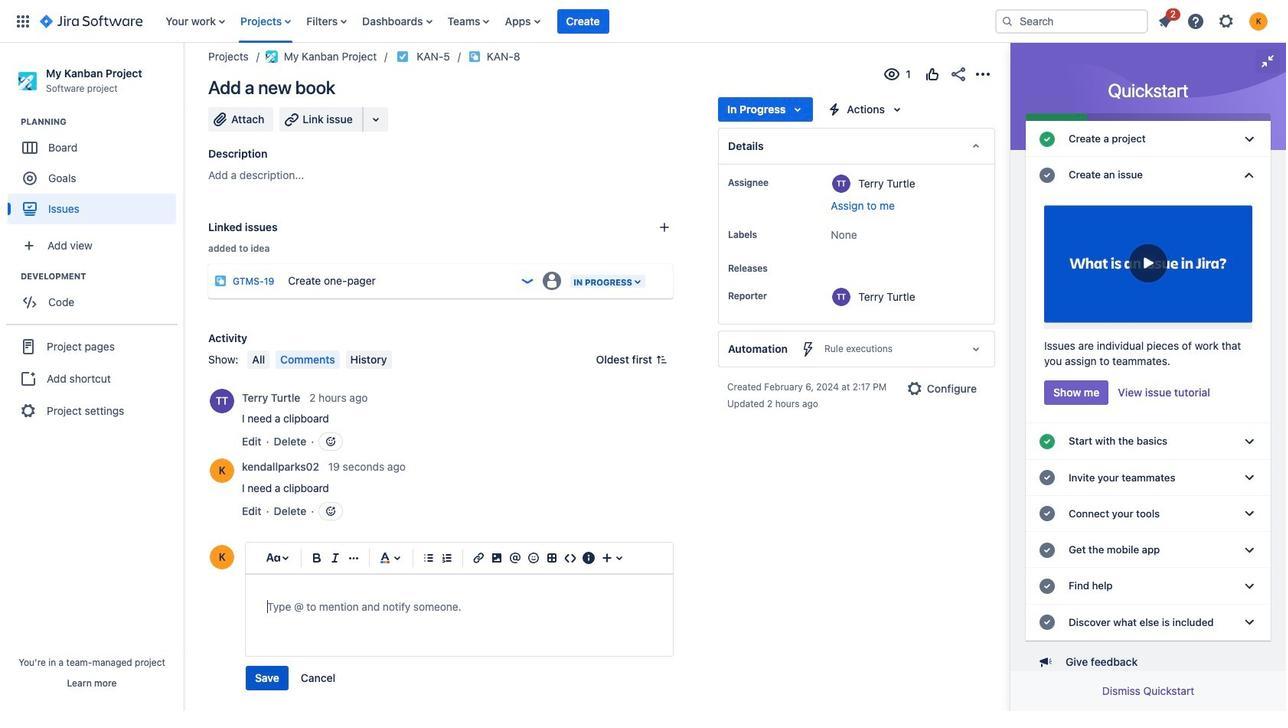 Task type: locate. For each thing, give the bounding box(es) containing it.
Search field
[[996, 9, 1149, 33]]

2 add reaction image from the top
[[325, 506, 337, 518]]

link image
[[470, 549, 488, 568]]

1 vertical spatial checked image
[[1039, 166, 1057, 184]]

0 vertical spatial add reaction image
[[325, 436, 337, 448]]

1 heading from the top
[[21, 116, 183, 128]]

1 vertical spatial heading
[[21, 271, 183, 283]]

more information about terry turtle image
[[833, 175, 851, 193], [210, 389, 234, 414]]

issue type: sub-task image
[[214, 275, 227, 287]]

more information about kendallparks02 image
[[210, 459, 234, 483]]

checked image
[[1039, 130, 1057, 148], [1039, 166, 1057, 184]]

mention image
[[506, 549, 525, 568]]

my kanban project image
[[266, 51, 278, 63]]

copy link to issue image
[[518, 50, 530, 62]]

chevron image
[[1241, 433, 1259, 451], [1241, 505, 1259, 524], [1241, 577, 1259, 596]]

0 horizontal spatial list item
[[556, 8, 610, 34]]

list item inside primary element
[[556, 8, 610, 34]]

add reaction image for the leftmost more information about terry turtle icon
[[325, 436, 337, 448]]

chevron image
[[1241, 130, 1259, 148], [1241, 166, 1259, 184], [1241, 469, 1259, 487], [1241, 541, 1259, 560], [1241, 614, 1259, 632]]

menu bar
[[245, 351, 395, 369]]

0 vertical spatial more information about terry turtle image
[[833, 175, 851, 193]]

1 vertical spatial more information about terry turtle image
[[210, 389, 234, 414]]

more information about terry turtle image down "details" element
[[833, 175, 851, 193]]

progress bar
[[1026, 113, 1271, 121]]

0 vertical spatial heading
[[21, 116, 183, 128]]

settings image
[[1218, 12, 1236, 30]]

emoji image
[[525, 549, 543, 568]]

development image
[[2, 267, 21, 286]]

group
[[8, 116, 183, 229], [8, 271, 183, 323], [6, 324, 178, 433], [246, 666, 345, 691]]

list item
[[1152, 6, 1181, 33], [556, 8, 610, 34]]

jira software image
[[40, 12, 143, 30], [40, 12, 143, 30]]

list
[[158, 0, 983, 43], [1152, 6, 1278, 35]]

None search field
[[996, 9, 1149, 33]]

list up copy link to issue image
[[158, 0, 983, 43]]

goal image
[[23, 172, 37, 186]]

2 vertical spatial chevron image
[[1241, 577, 1259, 596]]

search image
[[1002, 15, 1014, 27]]

2 heading from the top
[[21, 271, 183, 283]]

1 vertical spatial add reaction image
[[325, 506, 337, 518]]

1 vertical spatial chevron image
[[1241, 505, 1259, 524]]

0 vertical spatial checked image
[[1039, 130, 1057, 148]]

list up minimize icon
[[1152, 6, 1278, 35]]

1 add reaction image from the top
[[325, 436, 337, 448]]

subtask image
[[469, 51, 481, 63]]

minimize image
[[1259, 52, 1278, 70]]

4 chevron image from the top
[[1241, 541, 1259, 560]]

copy link to comment image
[[409, 460, 421, 473]]

3 chevron image from the top
[[1241, 577, 1259, 596]]

0 vertical spatial chevron image
[[1241, 433, 1259, 451]]

link an issue image
[[659, 221, 671, 234]]

code snippet image
[[561, 549, 580, 568]]

heading
[[21, 116, 183, 128], [21, 271, 183, 283]]

add image, video, or file image
[[488, 549, 506, 568]]

link web pages and more image
[[367, 110, 385, 129]]

more formatting image
[[345, 549, 363, 568]]

more information about terry turtle image up 'more information about kendallparks02' image
[[210, 389, 234, 414]]

add reaction image
[[325, 436, 337, 448], [325, 506, 337, 518]]

1 chevron image from the top
[[1241, 433, 1259, 451]]

bullet list ⌘⇧8 image
[[420, 549, 438, 568]]

banner
[[0, 0, 1287, 43]]

priority: low image
[[520, 273, 535, 289]]



Task type: describe. For each thing, give the bounding box(es) containing it.
actions image
[[974, 65, 993, 83]]

info panel image
[[580, 549, 598, 568]]

5 chevron image from the top
[[1241, 614, 1259, 632]]

primary element
[[9, 0, 983, 43]]

appswitcher icon image
[[14, 12, 32, 30]]

0 horizontal spatial more information about terry turtle image
[[210, 389, 234, 414]]

heading for development "image"
[[21, 271, 183, 283]]

3 chevron image from the top
[[1241, 469, 1259, 487]]

1 horizontal spatial more information about terry turtle image
[[833, 175, 851, 193]]

notifications image
[[1157, 12, 1175, 30]]

reporter pin to top. only you can see pinned fields. image
[[771, 290, 783, 303]]

0 horizontal spatial list
[[158, 0, 983, 43]]

1 checked image from the top
[[1039, 130, 1057, 148]]

task image
[[397, 51, 409, 63]]

2 chevron image from the top
[[1241, 505, 1259, 524]]

Comment - Main content area, start typing to enter text. text field
[[267, 598, 652, 617]]

italic ⌘i image
[[326, 549, 345, 568]]

automation element
[[718, 331, 996, 368]]

2 chevron image from the top
[[1241, 166, 1259, 184]]

sidebar navigation image
[[167, 61, 201, 92]]

numbered list ⌘⇧7 image
[[438, 549, 457, 568]]

1 horizontal spatial list
[[1152, 6, 1278, 35]]

1 horizontal spatial list item
[[1152, 6, 1181, 33]]

1 chevron image from the top
[[1241, 130, 1259, 148]]

your profile and settings image
[[1250, 12, 1268, 30]]

play video image
[[1130, 244, 1168, 283]]

add reaction image for 'more information about kendallparks02' image
[[325, 506, 337, 518]]

details element
[[718, 128, 996, 165]]

bold ⌘b image
[[308, 549, 326, 568]]

planning image
[[2, 113, 21, 131]]

vote options: no one has voted for this issue yet. image
[[924, 65, 942, 83]]

table image
[[543, 549, 561, 568]]

2 checked image from the top
[[1039, 166, 1057, 184]]

video poster image
[[1045, 199, 1253, 330]]

heading for planning icon in the left of the page
[[21, 116, 183, 128]]

text styles image
[[264, 549, 283, 568]]

sidebar element
[[0, 43, 184, 712]]

help image
[[1187, 12, 1206, 30]]



Task type: vqa. For each thing, say whether or not it's contained in the screenshot.
Filters popup button
no



